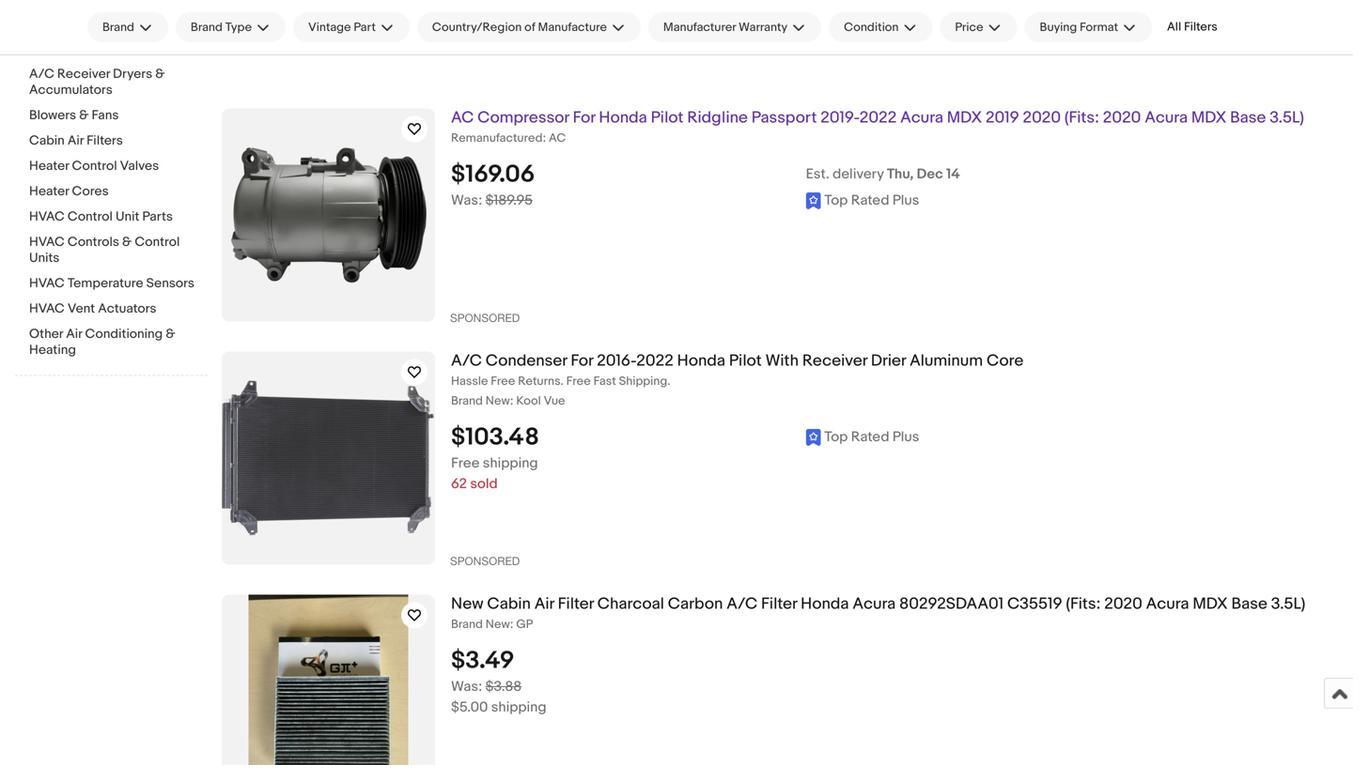 Task type: vqa. For each thing, say whether or not it's contained in the screenshot.
sellers
no



Task type: describe. For each thing, give the bounding box(es) containing it.
new cabin air filter charcoal carbon a/c filter honda acura  80292sdaa01 c35519 image
[[248, 595, 408, 766]]

dec
[[917, 166, 943, 183]]

manufacture
[[538, 20, 607, 35]]

manufacturer warranty button
[[648, 12, 821, 42]]

other air conditioning & heating link
[[29, 327, 208, 360]]

sold
[[470, 476, 498, 493]]

a/c receiver dryers & accumulators link
[[29, 66, 208, 100]]

c35519
[[1007, 595, 1062, 615]]

condition button
[[829, 12, 933, 42]]

sponsored for a/c condenser for 2016-2022 honda pilot with receiver drier aluminum core
[[450, 555, 520, 568]]

2016-
[[597, 351, 636, 371]]

$169.06
[[451, 160, 535, 189]]

brand inside brand dropdown button
[[102, 20, 134, 35]]

1 top from the top
[[824, 192, 848, 209]]

core
[[987, 351, 1024, 371]]

hvac controls & control units link
[[29, 234, 208, 268]]

filters inside button
[[1184, 20, 1218, 34]]

brand type
[[191, 20, 252, 35]]

blowers & fans link
[[29, 108, 208, 125]]

buying format
[[1040, 20, 1118, 35]]

a/c condenser for 2016-2022 honda pilot with receiver drier aluminum core image
[[222, 352, 435, 565]]

brand inside the new cabin air filter charcoal carbon a/c filter honda acura  80292sdaa01 c35519 (fits: 2020 acura mdx base 3.5l) brand new : gp
[[451, 618, 483, 632]]

2020 down format
[[1103, 108, 1141, 128]]

free inside free shipping 62 sold
[[451, 455, 480, 472]]

1 rated from the top
[[851, 192, 889, 209]]

dryers
[[113, 66, 152, 82]]

2020 inside the new cabin air filter charcoal carbon a/c filter honda acura  80292sdaa01 c35519 (fits: 2020 acura mdx base 3.5l) brand new : gp
[[1104, 595, 1142, 615]]

1 top rated plus image from the top
[[806, 192, 919, 210]]

$3.49
[[451, 647, 514, 676]]

a/c pressure switches link
[[29, 41, 208, 59]]

: inside a/c condenser for 2016-2022 honda pilot with receiver drier aluminum core hassle free returns. free fast shipping. brand new : kool vue
[[510, 394, 513, 409]]

all filters
[[1167, 20, 1218, 34]]

country/region of manufacture button
[[417, 12, 641, 42]]

1 top rated plus from the top
[[824, 192, 919, 209]]

62
[[451, 476, 467, 493]]

fans
[[92, 108, 119, 124]]

parts
[[142, 209, 173, 225]]

gp
[[516, 618, 533, 632]]

condenser
[[486, 351, 567, 371]]

2 top from the top
[[824, 429, 848, 446]]

all filters button
[[1160, 12, 1225, 42]]

free shipping 62 sold
[[451, 455, 538, 493]]

kool
[[516, 394, 541, 409]]

hoses
[[57, 16, 95, 31]]

cabin air filters link
[[29, 133, 208, 151]]

1 horizontal spatial free
[[491, 374, 515, 389]]

1 vertical spatial control
[[68, 209, 113, 225]]

80292sdaa01
[[899, 595, 1004, 615]]

2019-
[[821, 108, 860, 128]]

new for a/c
[[486, 394, 510, 409]]

drier
[[871, 351, 906, 371]]

14
[[946, 166, 960, 183]]

2 plus from the top
[[893, 429, 919, 446]]

carbon
[[668, 595, 723, 615]]

& right the dryers
[[155, 66, 165, 82]]

a/c condenser for 2016-2022 honda pilot with receiver drier aluminum core link
[[451, 351, 1338, 371]]

brand inside a/c condenser for 2016-2022 honda pilot with receiver drier aluminum core hassle free returns. free fast shipping. brand new : kool vue
[[451, 394, 483, 409]]

vent
[[68, 301, 95, 317]]

honda inside the new cabin air filter charcoal carbon a/c filter honda acura  80292sdaa01 c35519 (fits: 2020 acura mdx base 3.5l) brand new : gp
[[801, 595, 849, 615]]

with
[[765, 351, 799, 371]]

ac compressor for honda pilot ridgline passport 2019-2022 acura mdx  2019 2020 (fits: 2020 acura mdx base 3.5l) link
[[451, 108, 1338, 128]]

warranty
[[739, 20, 788, 35]]

0 vertical spatial air
[[68, 133, 84, 149]]

sensors
[[146, 276, 195, 292]]

format
[[1080, 20, 1118, 35]]

receiver for a/c
[[57, 66, 110, 82]]

heater control valves link
[[29, 158, 208, 176]]

vue
[[544, 394, 565, 409]]

a/c hoses & fittings a/c pressure switches a/c receiver dryers & accumulators blowers & fans cabin air filters heater control valves heater cores hvac control unit parts hvac controls & control units hvac temperature sensors hvac vent actuators other air conditioning & heating
[[29, 16, 195, 358]]

2022 inside a/c condenser for 2016-2022 honda pilot with receiver drier aluminum core hassle free returns. free fast shipping. brand new : kool vue
[[636, 351, 674, 371]]

price button
[[940, 12, 1017, 42]]

3.5l) inside the new cabin air filter charcoal carbon a/c filter honda acura  80292sdaa01 c35519 (fits: 2020 acura mdx base 3.5l) brand new : gp
[[1271, 595, 1306, 615]]

1 plus from the top
[[893, 192, 919, 209]]

sponsored for ac compressor for honda pilot ridgline passport 2019-2022 acura mdx  2019 2020 (fits: 2020 acura mdx base 3.5l)
[[450, 311, 520, 324]]

a/c left hoses at the top of page
[[29, 16, 54, 31]]

all
[[1167, 20, 1181, 34]]

new for new
[[486, 618, 510, 632]]

country/region
[[432, 20, 522, 35]]

Hassle Free Returns. Free Fast Shipping. text field
[[451, 374, 1338, 389]]

switches
[[112, 41, 166, 57]]

vintage
[[308, 20, 351, 35]]

aluminum
[[910, 351, 983, 371]]

1 hvac from the top
[[29, 209, 65, 225]]

hvac control unit parts link
[[29, 209, 208, 227]]

2 top rated plus from the top
[[824, 429, 919, 446]]

part
[[354, 20, 376, 35]]

cabin inside the new cabin air filter charcoal carbon a/c filter honda acura  80292sdaa01 c35519 (fits: 2020 acura mdx base 3.5l) brand new : gp
[[487, 595, 531, 615]]

thu,
[[887, 166, 914, 183]]

new cabin air filter charcoal carbon a/c filter honda acura  80292sdaa01 c35519 (fits: 2020 acura mdx base 3.5l) link
[[451, 595, 1338, 615]]

3 hvac from the top
[[29, 276, 65, 292]]

$103.48
[[451, 423, 539, 452]]

1 vertical spatial ac
[[549, 131, 566, 145]]

was: inside "est. delivery thu, dec 14 was: $189.95"
[[451, 192, 482, 209]]

4 hvac from the top
[[29, 301, 65, 317]]

other
[[29, 327, 63, 343]]

& right hoses at the top of page
[[98, 16, 108, 31]]

vintage part button
[[293, 12, 410, 42]]

& left fans
[[79, 108, 89, 124]]

for for 2016-
[[571, 351, 593, 371]]

blowers
[[29, 108, 76, 124]]

buying format button
[[1025, 12, 1152, 42]]

country/region of manufacture
[[432, 20, 607, 35]]

2 top rated plus image from the top
[[806, 429, 919, 446]]



Task type: locate. For each thing, give the bounding box(es) containing it.
0 horizontal spatial cabin
[[29, 133, 65, 149]]

2 vertical spatial :
[[510, 618, 513, 632]]

1 horizontal spatial 2022
[[860, 108, 897, 128]]

receiver inside a/c hoses & fittings a/c pressure switches a/c receiver dryers & accumulators blowers & fans cabin air filters heater control valves heater cores hvac control unit parts hvac controls & control units hvac temperature sensors hvac vent actuators other air conditioning & heating
[[57, 66, 110, 82]]

a/c hoses & fittings link
[[29, 16, 208, 33]]

temperature
[[68, 276, 143, 292]]

receiver inside a/c condenser for 2016-2022 honda pilot with receiver drier aluminum core hassle free returns. free fast shipping. brand new : kool vue
[[802, 351, 867, 371]]

1 vertical spatial heater
[[29, 184, 69, 200]]

0 vertical spatial receiver
[[57, 66, 110, 82]]

a/c inside a/c condenser for 2016-2022 honda pilot with receiver drier aluminum core hassle free returns. free fast shipping. brand new : kool vue
[[451, 351, 482, 371]]

heating
[[29, 343, 76, 358]]

: inside ac compressor for honda pilot ridgline passport 2019-2022 acura mdx  2019 2020 (fits: 2020 acura mdx base 3.5l) remanufactured : ac
[[543, 131, 546, 145]]

sponsored up condenser
[[450, 311, 520, 324]]

shipping
[[483, 455, 538, 472], [491, 699, 547, 716]]

base inside the new cabin air filter charcoal carbon a/c filter honda acura  80292sdaa01 c35519 (fits: 2020 acura mdx base 3.5l) brand new : gp
[[1231, 595, 1267, 615]]

fittings
[[111, 16, 155, 31]]

accumulators
[[29, 82, 113, 98]]

free left fast
[[566, 374, 591, 389]]

hvac
[[29, 209, 65, 225], [29, 234, 65, 250], [29, 276, 65, 292], [29, 301, 65, 317]]

passport
[[751, 108, 817, 128]]

cabin inside a/c hoses & fittings a/c pressure switches a/c receiver dryers & accumulators blowers & fans cabin air filters heater control valves heater cores hvac control unit parts hvac controls & control units hvac temperature sensors hvac vent actuators other air conditioning & heating
[[29, 133, 65, 149]]

air inside the new cabin air filter charcoal carbon a/c filter honda acura  80292sdaa01 c35519 (fits: 2020 acura mdx base 3.5l) brand new : gp
[[534, 595, 554, 615]]

top rated plus image
[[806, 192, 919, 210], [806, 429, 919, 446]]

ac compressor for honda pilot ridgline passport 2019-2022 acura mdx  2019 2020 (fits: 2020 acura mdx base 3.5l) remanufactured : ac
[[451, 108, 1304, 145]]

2 was: from the top
[[451, 679, 482, 696]]

est. delivery thu, dec 14 was: $189.95
[[451, 166, 960, 209]]

1 vertical spatial sponsored
[[450, 555, 520, 568]]

brand up a/c pressure switches link
[[102, 20, 134, 35]]

1 vertical spatial receiver
[[802, 351, 867, 371]]

brand inside brand type dropdown button
[[191, 20, 223, 35]]

: inside the new cabin air filter charcoal carbon a/c filter honda acura  80292sdaa01 c35519 (fits: 2020 acura mdx base 3.5l) brand new : gp
[[510, 618, 513, 632]]

was: inside $3.49 was: $3.88 $5.00 shipping
[[451, 679, 482, 696]]

: for $3.49
[[510, 618, 513, 632]]

0 vertical spatial (fits:
[[1065, 108, 1099, 128]]

filter
[[558, 595, 594, 615], [761, 595, 797, 615]]

of
[[524, 20, 535, 35]]

2 vertical spatial air
[[534, 595, 554, 615]]

(fits: right 2019
[[1065, 108, 1099, 128]]

a/c inside the new cabin air filter charcoal carbon a/c filter honda acura  80292sdaa01 c35519 (fits: 2020 acura mdx base 3.5l) brand new : gp
[[727, 595, 758, 615]]

1 was: from the top
[[451, 192, 482, 209]]

a/c condenser for 2016-2022 honda pilot with receiver drier aluminum core hassle free returns. free fast shipping. brand new : kool vue
[[451, 351, 1024, 409]]

2022 up the delivery
[[860, 108, 897, 128]]

1 vertical spatial air
[[66, 327, 82, 343]]

buying
[[1040, 20, 1077, 35]]

shipping inside $3.49 was: $3.88 $5.00 shipping
[[491, 699, 547, 716]]

air
[[68, 133, 84, 149], [66, 327, 82, 343], [534, 595, 554, 615]]

receiver right with
[[802, 351, 867, 371]]

conditioning
[[85, 327, 163, 343]]

$5.00
[[451, 699, 488, 716]]

new up $3.49
[[451, 595, 484, 615]]

hvac down units
[[29, 276, 65, 292]]

: for $169.06
[[543, 131, 546, 145]]

2 vertical spatial control
[[135, 234, 180, 250]]

ac
[[451, 108, 474, 128], [549, 131, 566, 145]]

0 horizontal spatial honda
[[599, 108, 647, 128]]

$189.95
[[485, 192, 533, 209]]

1 vertical spatial base
[[1231, 595, 1267, 615]]

units
[[29, 250, 60, 266]]

charcoal
[[597, 595, 664, 615]]

filter left charcoal
[[558, 595, 594, 615]]

0 vertical spatial new
[[486, 394, 510, 409]]

1 horizontal spatial receiver
[[802, 351, 867, 371]]

plus down thu, at the right top of the page
[[893, 192, 919, 209]]

0 vertical spatial top rated plus image
[[806, 192, 919, 210]]

new left kool
[[486, 394, 510, 409]]

0 vertical spatial rated
[[851, 192, 889, 209]]

new inside a/c condenser for 2016-2022 honda pilot with receiver drier aluminum core hassle free returns. free fast shipping. brand new : kool vue
[[486, 394, 510, 409]]

0 horizontal spatial 2022
[[636, 351, 674, 371]]

pressure
[[57, 41, 110, 57]]

air down vent
[[66, 327, 82, 343]]

was: down $169.06
[[451, 192, 482, 209]]

base inside ac compressor for honda pilot ridgline passport 2019-2022 acura mdx  2019 2020 (fits: 2020 acura mdx base 3.5l) remanufactured : ac
[[1230, 108, 1266, 128]]

type
[[225, 20, 252, 35]]

brand
[[102, 20, 134, 35], [191, 20, 223, 35], [451, 394, 483, 409], [451, 618, 483, 632]]

None text field
[[451, 394, 1338, 409]]

cabin
[[29, 133, 65, 149], [487, 595, 531, 615]]

for right compressor on the left
[[573, 108, 595, 128]]

sponsored up gp
[[450, 555, 520, 568]]

filters down fans
[[87, 133, 123, 149]]

acura
[[900, 108, 943, 128], [1145, 108, 1188, 128], [853, 595, 896, 615], [1146, 595, 1189, 615]]

ac compressor for honda pilot ridgline passport 2019-2022 acura mdx  2019 2020 image
[[222, 109, 435, 322]]

top
[[824, 192, 848, 209], [824, 429, 848, 446]]

1 heater from the top
[[29, 158, 69, 174]]

was: up the $5.00
[[451, 679, 482, 696]]

ac down compressor on the left
[[549, 131, 566, 145]]

brand button
[[87, 12, 168, 42]]

manufacturer warranty
[[663, 20, 788, 35]]

a/c right carbon
[[727, 595, 758, 615]]

actuators
[[98, 301, 156, 317]]

1 vertical spatial shipping
[[491, 699, 547, 716]]

top down "hassle free returns. free fast shipping." "text box"
[[824, 429, 848, 446]]

1 vertical spatial 3.5l)
[[1271, 595, 1306, 615]]

3.5l) inside ac compressor for honda pilot ridgline passport 2019-2022 acura mdx  2019 2020 (fits: 2020 acura mdx base 3.5l) remanufactured : ac
[[1270, 108, 1304, 128]]

2019
[[986, 108, 1019, 128]]

1 vertical spatial plus
[[893, 429, 919, 446]]

0 vertical spatial heater
[[29, 158, 69, 174]]

(fits: inside the new cabin air filter charcoal carbon a/c filter honda acura  80292sdaa01 c35519 (fits: 2020 acura mdx base 3.5l) brand new : gp
[[1066, 595, 1101, 615]]

shipping down $3.88
[[491, 699, 547, 716]]

$3.88
[[485, 679, 522, 696]]

0 horizontal spatial free
[[451, 455, 480, 472]]

pilot left ridgline
[[651, 108, 684, 128]]

mdx inside the new cabin air filter charcoal carbon a/c filter honda acura  80292sdaa01 c35519 (fits: 2020 acura mdx base 3.5l) brand new : gp
[[1193, 595, 1228, 615]]

1 sponsored from the top
[[450, 311, 520, 324]]

honda inside a/c condenser for 2016-2022 honda pilot with receiver drier aluminum core hassle free returns. free fast shipping. brand new : kool vue
[[677, 351, 725, 371]]

shipping down $103.48
[[483, 455, 538, 472]]

0 vertical spatial shipping
[[483, 455, 538, 472]]

0 vertical spatial sponsored
[[450, 311, 520, 324]]

1 vertical spatial (fits:
[[1066, 595, 1101, 615]]

receiver for with
[[802, 351, 867, 371]]

a/c up blowers
[[29, 66, 54, 82]]

1 vertical spatial top rated plus image
[[806, 429, 919, 446]]

pilot inside a/c condenser for 2016-2022 honda pilot with receiver drier aluminum core hassle free returns. free fast shipping. brand new : kool vue
[[729, 351, 762, 371]]

$3.49 was: $3.88 $5.00 shipping
[[451, 647, 547, 716]]

manufacturer
[[663, 20, 736, 35]]

receiver down pressure
[[57, 66, 110, 82]]

hvac left controls
[[29, 234, 65, 250]]

ac up remanufactured
[[451, 108, 474, 128]]

2 heater from the top
[[29, 184, 69, 200]]

1 vertical spatial top rated plus
[[824, 429, 919, 446]]

0 vertical spatial for
[[573, 108, 595, 128]]

0 horizontal spatial ac
[[451, 108, 474, 128]]

vintage part
[[308, 20, 376, 35]]

2022 up shipping.
[[636, 351, 674, 371]]

0 vertical spatial top rated plus
[[824, 192, 919, 209]]

0 vertical spatial honda
[[599, 108, 647, 128]]

1 horizontal spatial filter
[[761, 595, 797, 615]]

1 vertical spatial :
[[510, 394, 513, 409]]

brand up $3.49
[[451, 618, 483, 632]]

:
[[543, 131, 546, 145], [510, 394, 513, 409], [510, 618, 513, 632]]

0 vertical spatial was:
[[451, 192, 482, 209]]

2 horizontal spatial free
[[566, 374, 591, 389]]

shipping inside free shipping 62 sold
[[483, 455, 538, 472]]

0 vertical spatial pilot
[[651, 108, 684, 128]]

controls
[[68, 234, 119, 250]]

2020 right 2019
[[1023, 108, 1061, 128]]

fast
[[593, 374, 616, 389]]

price
[[955, 20, 983, 35]]

delivery
[[833, 166, 884, 183]]

2 horizontal spatial honda
[[801, 595, 849, 615]]

top down est.
[[824, 192, 848, 209]]

pilot inside ac compressor for honda pilot ridgline passport 2019-2022 acura mdx  2019 2020 (fits: 2020 acura mdx base 3.5l) remanufactured : ac
[[651, 108, 684, 128]]

(fits: right c35519
[[1066, 595, 1101, 615]]

1 vertical spatial honda
[[677, 351, 725, 371]]

was:
[[451, 192, 482, 209], [451, 679, 482, 696]]

0 vertical spatial top
[[824, 192, 848, 209]]

brand left type
[[191, 20, 223, 35]]

hvac vent actuators link
[[29, 301, 208, 319]]

& right conditioning
[[166, 327, 175, 343]]

est.
[[806, 166, 830, 183]]

& down unit on the top left
[[122, 234, 132, 250]]

1 horizontal spatial honda
[[677, 351, 725, 371]]

control down cores
[[68, 209, 113, 225]]

0 vertical spatial base
[[1230, 108, 1266, 128]]

for inside ac compressor for honda pilot ridgline passport 2019-2022 acura mdx  2019 2020 (fits: 2020 acura mdx base 3.5l) remanufactured : ac
[[573, 108, 595, 128]]

1 vertical spatial rated
[[851, 429, 889, 446]]

1 horizontal spatial cabin
[[487, 595, 531, 615]]

sponsored
[[450, 311, 520, 324], [450, 555, 520, 568]]

0 vertical spatial cabin
[[29, 133, 65, 149]]

heater down blowers
[[29, 158, 69, 174]]

top rated plus image down the delivery
[[806, 192, 919, 210]]

new cabin air filter charcoal carbon a/c filter honda acura  80292sdaa01 c35519 (fits: 2020 acura mdx base 3.5l) brand new : gp
[[451, 595, 1306, 632]]

&
[[98, 16, 108, 31], [155, 66, 165, 82], [79, 108, 89, 124], [122, 234, 132, 250], [166, 327, 175, 343]]

cabin up gp
[[487, 595, 531, 615]]

2020
[[1023, 108, 1061, 128], [1103, 108, 1141, 128], [1104, 595, 1142, 615]]

a/c up hassle
[[451, 351, 482, 371]]

a/c left pressure
[[29, 41, 54, 57]]

mdx
[[947, 108, 982, 128], [1191, 108, 1226, 128], [1193, 595, 1228, 615]]

unit
[[116, 209, 139, 225]]

1 vertical spatial new
[[451, 595, 484, 615]]

air left charcoal
[[534, 595, 554, 615]]

0 horizontal spatial filter
[[558, 595, 594, 615]]

None text field
[[451, 131, 1338, 146], [451, 618, 1338, 633], [451, 131, 1338, 146], [451, 618, 1338, 633]]

0 vertical spatial control
[[72, 158, 117, 174]]

for left 2016-
[[571, 351, 593, 371]]

rated down the delivery
[[851, 192, 889, 209]]

hassle
[[451, 374, 488, 389]]

0 vertical spatial plus
[[893, 192, 919, 209]]

ridgline
[[687, 108, 748, 128]]

for inside a/c condenser for 2016-2022 honda pilot with receiver drier aluminum core hassle free returns. free fast shipping. brand new : kool vue
[[571, 351, 593, 371]]

1 vertical spatial filters
[[87, 133, 123, 149]]

: left kool
[[510, 394, 513, 409]]

: left gp
[[510, 618, 513, 632]]

1 vertical spatial 2022
[[636, 351, 674, 371]]

0 vertical spatial 3.5l)
[[1270, 108, 1304, 128]]

heater cores link
[[29, 184, 208, 202]]

base
[[1230, 108, 1266, 128], [1231, 595, 1267, 615]]

0 vertical spatial :
[[543, 131, 546, 145]]

heater
[[29, 158, 69, 174], [29, 184, 69, 200]]

condition
[[844, 20, 899, 35]]

shipping.
[[619, 374, 670, 389]]

2 hvac from the top
[[29, 234, 65, 250]]

none text field containing brand new
[[451, 394, 1338, 409]]

2022 inside ac compressor for honda pilot ridgline passport 2019-2022 acura mdx  2019 2020 (fits: 2020 acura mdx base 3.5l) remanufactured : ac
[[860, 108, 897, 128]]

plus down "hassle free returns. free fast shipping." "text box"
[[893, 429, 919, 446]]

control up cores
[[72, 158, 117, 174]]

hvac temperature sensors link
[[29, 276, 208, 294]]

2 rated from the top
[[851, 429, 889, 446]]

: down compressor on the left
[[543, 131, 546, 145]]

1 horizontal spatial ac
[[549, 131, 566, 145]]

valves
[[120, 158, 159, 174]]

top rated plus down "hassle free returns. free fast shipping." "text box"
[[824, 429, 919, 446]]

1 vertical spatial pilot
[[729, 351, 762, 371]]

compressor
[[477, 108, 569, 128]]

plus
[[893, 192, 919, 209], [893, 429, 919, 446]]

(fits: inside ac compressor for honda pilot ridgline passport 2019-2022 acura mdx  2019 2020 (fits: 2020 acura mdx base 3.5l) remanufactured : ac
[[1065, 108, 1099, 128]]

2 sponsored from the top
[[450, 555, 520, 568]]

filter right carbon
[[761, 595, 797, 615]]

free down condenser
[[491, 374, 515, 389]]

rated
[[851, 192, 889, 209], [851, 429, 889, 446]]

top rated plus image down "hassle free returns. free fast shipping." "text box"
[[806, 429, 919, 446]]

control down "parts"
[[135, 234, 180, 250]]

2 vertical spatial honda
[[801, 595, 849, 615]]

1 vertical spatial cabin
[[487, 595, 531, 615]]

2 filter from the left
[[761, 595, 797, 615]]

2 vertical spatial new
[[486, 618, 510, 632]]

1 vertical spatial for
[[571, 351, 593, 371]]

top rated plus
[[824, 192, 919, 209], [824, 429, 919, 446]]

top rated plus down the delivery
[[824, 192, 919, 209]]

rated down "hassle free returns. free fast shipping." "text box"
[[851, 429, 889, 446]]

1 horizontal spatial pilot
[[729, 351, 762, 371]]

0 horizontal spatial filters
[[87, 133, 123, 149]]

0 vertical spatial 2022
[[860, 108, 897, 128]]

1 vertical spatial was:
[[451, 679, 482, 696]]

0 vertical spatial filters
[[1184, 20, 1218, 34]]

cores
[[72, 184, 109, 200]]

heater left cores
[[29, 184, 69, 200]]

filters inside a/c hoses & fittings a/c pressure switches a/c receiver dryers & accumulators blowers & fans cabin air filters heater control valves heater cores hvac control unit parts hvac controls & control units hvac temperature sensors hvac vent actuators other air conditioning & heating
[[87, 133, 123, 149]]

0 horizontal spatial receiver
[[57, 66, 110, 82]]

hvac up units
[[29, 209, 65, 225]]

brand down hassle
[[451, 394, 483, 409]]

for for honda
[[573, 108, 595, 128]]

0 vertical spatial ac
[[451, 108, 474, 128]]

honda inside ac compressor for honda pilot ridgline passport 2019-2022 acura mdx  2019 2020 (fits: 2020 acura mdx base 3.5l) remanufactured : ac
[[599, 108, 647, 128]]

2020 right c35519
[[1104, 595, 1142, 615]]

1 vertical spatial top
[[824, 429, 848, 446]]

0 horizontal spatial pilot
[[651, 108, 684, 128]]

1 filter from the left
[[558, 595, 594, 615]]

hvac up other
[[29, 301, 65, 317]]

pilot left with
[[729, 351, 762, 371]]

free up 62
[[451, 455, 480, 472]]

air down blowers
[[68, 133, 84, 149]]

3.5l)
[[1270, 108, 1304, 128], [1271, 595, 1306, 615]]

new left gp
[[486, 618, 510, 632]]

cabin down blowers
[[29, 133, 65, 149]]

1 horizontal spatial filters
[[1184, 20, 1218, 34]]

receiver
[[57, 66, 110, 82], [802, 351, 867, 371]]

filters right all
[[1184, 20, 1218, 34]]

control
[[72, 158, 117, 174], [68, 209, 113, 225], [135, 234, 180, 250]]



